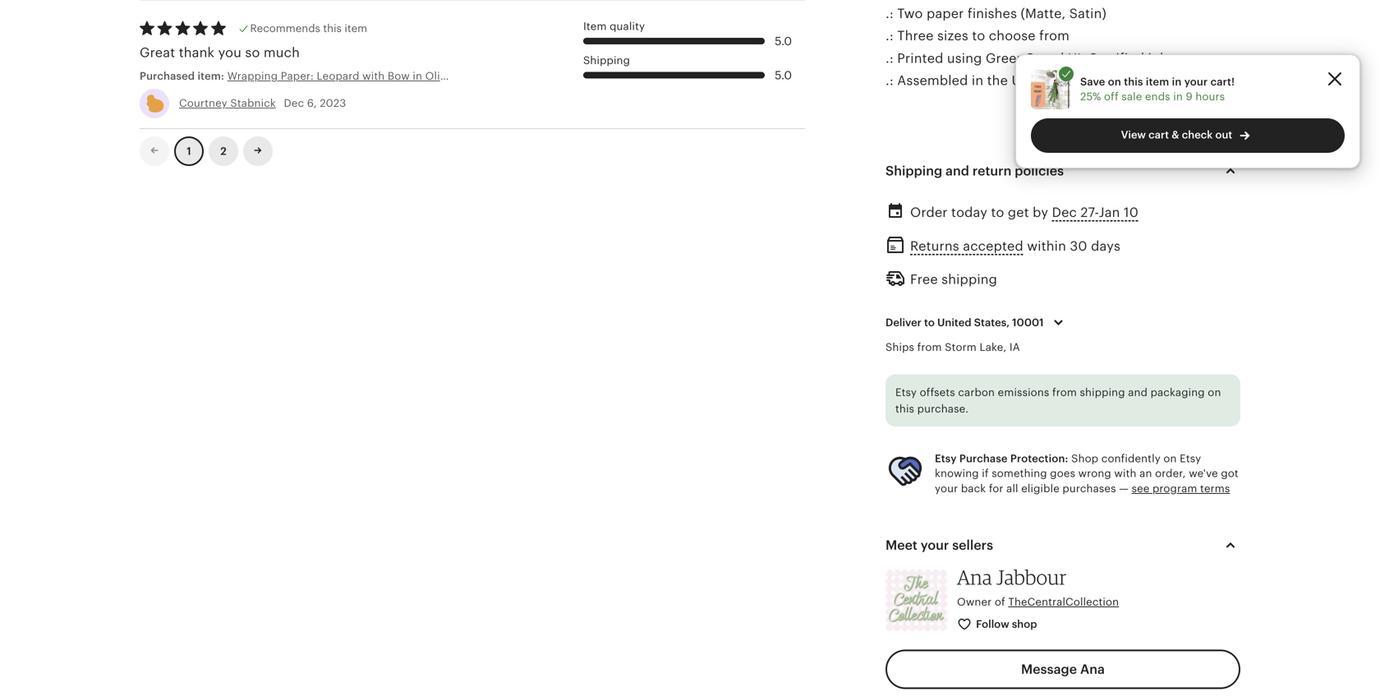 Task type: describe. For each thing, give the bounding box(es) containing it.
order today to get by dec 27-jan 10
[[911, 205, 1139, 220]]

view cart & check out
[[1122, 129, 1233, 141]]

using
[[948, 51, 983, 66]]

on inside shop confidently on etsy knowing if something goes wrong with an order, we've got your back for all eligible purchases —
[[1164, 452, 1177, 465]]

shipping for shipping and return policies
[[886, 164, 943, 178]]

2 .: from the top
[[886, 28, 894, 43]]

back
[[961, 482, 986, 495]]

(matte,
[[1021, 6, 1066, 21]]

returns accepted button
[[911, 234, 1024, 258]]

inks
[[1149, 51, 1174, 66]]

30
[[1070, 239, 1088, 254]]

meet
[[886, 538, 918, 553]]

cart
[[1149, 129, 1170, 141]]

hours
[[1196, 90, 1226, 103]]

greenguard
[[986, 51, 1065, 66]]

item:
[[198, 70, 224, 82]]

purchase.
[[918, 403, 969, 415]]

ships
[[886, 341, 915, 353]]

1 vertical spatial dec
[[1052, 205, 1077, 220]]

etsy offsets carbon emissions from shipping and packaging on this purchase.
[[896, 386, 1222, 415]]

10
[[1124, 205, 1139, 220]]

globally
[[1076, 73, 1127, 88]]

shop
[[1012, 618, 1038, 630]]

save on this item in your cart! 25% off sale ends in 9 hours
[[1081, 75, 1235, 103]]

courtney
[[179, 97, 228, 109]]

stabnick
[[230, 97, 276, 109]]

view
[[1122, 129, 1147, 141]]

states,
[[975, 316, 1010, 329]]

usa
[[1012, 73, 1039, 88]]

from right ships
[[918, 341, 942, 353]]

order,
[[1156, 467, 1186, 480]]

paper
[[927, 6, 965, 21]]

ia
[[1010, 341, 1021, 353]]

recommends this item
[[250, 22, 368, 35]]

and inside etsy offsets carbon emissions from shipping and packaging on this purchase.
[[1129, 386, 1148, 399]]

thecentralcollection link
[[1009, 596, 1120, 608]]

accepted
[[963, 239, 1024, 254]]

got
[[1222, 467, 1239, 480]]

message ana button
[[886, 650, 1241, 689]]

dec 27-jan 10 button
[[1052, 200, 1139, 224]]

off
[[1105, 90, 1119, 103]]

check
[[1182, 129, 1213, 141]]

order
[[911, 205, 948, 220]]

satin)
[[1070, 6, 1107, 21]]

great thank you so much
[[140, 45, 300, 60]]

by
[[1033, 205, 1049, 220]]

0 vertical spatial item
[[345, 22, 368, 35]]

1 link
[[174, 136, 204, 166]]

thank
[[179, 45, 215, 60]]

sourced
[[1131, 73, 1183, 88]]

etsy for etsy offsets carbon emissions from shipping and packaging on this purchase.
[[896, 386, 917, 399]]

from down ul
[[1043, 73, 1073, 88]]

save
[[1081, 75, 1106, 88]]

shipping and return policies button
[[871, 151, 1256, 191]]

and inside dropdown button
[[946, 164, 970, 178]]

ends
[[1146, 90, 1171, 103]]

&
[[1172, 129, 1180, 141]]

courtney stabnick link
[[179, 97, 276, 109]]

on inside save on this item in your cart! 25% off sale ends in 9 hours
[[1109, 75, 1122, 88]]

6,
[[307, 97, 317, 109]]

terms
[[1201, 482, 1231, 495]]

courtney stabnick dec 6, 2023
[[179, 97, 346, 109]]

free shipping
[[911, 272, 998, 287]]

in left 'parts'
[[1173, 75, 1182, 88]]

parts
[[1187, 73, 1219, 88]]

ana jabbour image
[[886, 570, 948, 631]]

of
[[995, 596, 1006, 608]]

jabbour
[[997, 565, 1067, 589]]

shipping inside etsy offsets carbon emissions from shipping and packaging on this purchase.
[[1080, 386, 1126, 399]]

today
[[952, 205, 988, 220]]

recommends
[[250, 22, 320, 35]]

see program terms link
[[1132, 482, 1231, 495]]

printed
[[898, 51, 944, 66]]

—
[[1120, 482, 1129, 495]]

three
[[898, 28, 934, 43]]

deliver to united states, 10001 button
[[874, 305, 1081, 340]]

quality
[[610, 20, 645, 32]]

offsets
[[920, 386, 956, 399]]

1
[[187, 145, 191, 157]]

shop confidently on etsy knowing if something goes wrong with an order, we've got your back for all eligible purchases —
[[935, 452, 1239, 495]]

view cart & check out link
[[1031, 118, 1345, 153]]

lake,
[[980, 341, 1007, 353]]

in inside the ".: two paper finishes (matte, satin) .: three sizes to choose from .: printed using greenguard ul certified inks .: assembled in the usa from globally sourced parts"
[[972, 73, 984, 88]]

the
[[988, 73, 1008, 88]]

ana jabbour owner of thecentralcollection
[[957, 565, 1120, 608]]

1 .: from the top
[[886, 6, 894, 21]]

2023
[[320, 97, 346, 109]]



Task type: locate. For each thing, give the bounding box(es) containing it.
purchase
[[960, 452, 1008, 465]]

item right recommends in the left top of the page
[[345, 22, 368, 35]]

message
[[1022, 662, 1078, 677]]

on inside etsy offsets carbon emissions from shipping and packaging on this purchase.
[[1208, 386, 1222, 399]]

certified
[[1089, 51, 1145, 66]]

out
[[1216, 129, 1233, 141]]

purchased item:
[[140, 70, 227, 82]]

finishes
[[968, 6, 1018, 21]]

item inside save on this item in your cart! 25% off sale ends in 9 hours
[[1146, 75, 1170, 88]]

to inside the ".: two paper finishes (matte, satin) .: three sizes to choose from .: printed using greenguard ul certified inks .: assembled in the usa from globally sourced parts"
[[973, 28, 986, 43]]

get
[[1008, 205, 1030, 220]]

2 vertical spatial on
[[1164, 452, 1177, 465]]

0 vertical spatial to
[[973, 28, 986, 43]]

emissions
[[998, 386, 1050, 399]]

storm
[[945, 341, 977, 353]]

2 horizontal spatial this
[[1125, 75, 1144, 88]]

from down (matte, on the top right of the page
[[1040, 28, 1070, 43]]

1 vertical spatial and
[[1129, 386, 1148, 399]]

1 horizontal spatial ana
[[1081, 662, 1105, 677]]

all
[[1007, 482, 1019, 495]]

shop
[[1072, 452, 1099, 465]]

0 vertical spatial this
[[323, 22, 342, 35]]

.:
[[886, 6, 894, 21], [886, 28, 894, 43], [886, 51, 894, 66], [886, 73, 894, 88]]

with
[[1115, 467, 1137, 480]]

on up order,
[[1164, 452, 1177, 465]]

0 vertical spatial dec
[[284, 97, 304, 109]]

knowing
[[935, 467, 979, 480]]

1 vertical spatial to
[[992, 205, 1005, 220]]

days
[[1092, 239, 1121, 254]]

2 horizontal spatial to
[[992, 205, 1005, 220]]

item up ends
[[1146, 75, 1170, 88]]

0 horizontal spatial this
[[323, 22, 342, 35]]

thecentralcollection
[[1009, 596, 1120, 608]]

1 vertical spatial on
[[1208, 386, 1222, 399]]

returns
[[911, 239, 960, 254]]

this right recommends in the left top of the page
[[323, 22, 342, 35]]

and left return
[[946, 164, 970, 178]]

purchased
[[140, 70, 195, 82]]

0 horizontal spatial etsy
[[896, 386, 917, 399]]

1 vertical spatial ana
[[1081, 662, 1105, 677]]

in
[[972, 73, 984, 88], [1173, 75, 1182, 88], [1174, 90, 1183, 103]]

0 horizontal spatial shipping
[[584, 54, 630, 67]]

sale
[[1122, 90, 1143, 103]]

to left get
[[992, 205, 1005, 220]]

1 vertical spatial your
[[935, 482, 959, 495]]

0 vertical spatial your
[[1185, 75, 1208, 88]]

10001
[[1013, 316, 1044, 329]]

1 horizontal spatial this
[[896, 403, 915, 415]]

0 vertical spatial shipping
[[942, 272, 998, 287]]

ana inside the 'message ana' button
[[1081, 662, 1105, 677]]

shipping and return policies
[[886, 164, 1064, 178]]

2 vertical spatial to
[[925, 316, 935, 329]]

shipping down item quality
[[584, 54, 630, 67]]

0 vertical spatial ana
[[957, 565, 993, 589]]

on
[[1109, 75, 1122, 88], [1208, 386, 1222, 399], [1164, 452, 1177, 465]]

0 horizontal spatial on
[[1109, 75, 1122, 88]]

to left united
[[925, 316, 935, 329]]

policies
[[1015, 164, 1064, 178]]

5.0 for item quality
[[775, 34, 792, 48]]

if
[[982, 467, 989, 480]]

0 horizontal spatial to
[[925, 316, 935, 329]]

0 vertical spatial shipping
[[584, 54, 630, 67]]

etsy for etsy purchase protection:
[[935, 452, 957, 465]]

goes
[[1051, 467, 1076, 480]]

returns accepted within 30 days
[[911, 239, 1121, 254]]

packaging
[[1151, 386, 1205, 399]]

dec left 6,
[[284, 97, 304, 109]]

this left purchase.
[[896, 403, 915, 415]]

2 vertical spatial this
[[896, 403, 915, 415]]

so
[[245, 45, 260, 60]]

etsy inside etsy offsets carbon emissions from shipping and packaging on this purchase.
[[896, 386, 917, 399]]

item
[[584, 20, 607, 32]]

from inside etsy offsets carbon emissions from shipping and packaging on this purchase.
[[1053, 386, 1077, 399]]

etsy up knowing
[[935, 452, 957, 465]]

your down knowing
[[935, 482, 959, 495]]

1 horizontal spatial shipping
[[1080, 386, 1126, 399]]

meet your sellers button
[[871, 526, 1256, 565]]

ana
[[957, 565, 993, 589], [1081, 662, 1105, 677]]

on up off
[[1109, 75, 1122, 88]]

shipping down 'returns accepted' button
[[942, 272, 998, 287]]

this inside save on this item in your cart! 25% off sale ends in 9 hours
[[1125, 75, 1144, 88]]

your inside save on this item in your cart! 25% off sale ends in 9 hours
[[1185, 75, 1208, 88]]

1 horizontal spatial shipping
[[886, 164, 943, 178]]

purchases
[[1063, 482, 1117, 495]]

your right meet at right bottom
[[921, 538, 950, 553]]

0 horizontal spatial ana
[[957, 565, 993, 589]]

united
[[938, 316, 972, 329]]

etsy left offsets
[[896, 386, 917, 399]]

etsy up we've
[[1180, 452, 1202, 465]]

0 vertical spatial on
[[1109, 75, 1122, 88]]

cart!
[[1211, 75, 1235, 88]]

1 horizontal spatial on
[[1164, 452, 1177, 465]]

4 .: from the top
[[886, 73, 894, 88]]

shipping
[[942, 272, 998, 287], [1080, 386, 1126, 399]]

this up sale
[[1125, 75, 1144, 88]]

1 horizontal spatial item
[[1146, 75, 1170, 88]]

this inside etsy offsets carbon emissions from shipping and packaging on this purchase.
[[896, 403, 915, 415]]

in left the on the right of the page
[[972, 73, 984, 88]]

and left the packaging
[[1129, 386, 1148, 399]]

.: left printed
[[886, 51, 894, 66]]

from
[[1040, 28, 1070, 43], [1043, 73, 1073, 88], [918, 341, 942, 353], [1053, 386, 1077, 399]]

3 .: from the top
[[886, 51, 894, 66]]

sizes
[[938, 28, 969, 43]]

your up 9
[[1185, 75, 1208, 88]]

1 horizontal spatial to
[[973, 28, 986, 43]]

2 horizontal spatial etsy
[[1180, 452, 1202, 465]]

shipping up order
[[886, 164, 943, 178]]

two
[[898, 6, 923, 21]]

item quality
[[584, 20, 645, 32]]

1 horizontal spatial and
[[1129, 386, 1148, 399]]

.: left "assembled"
[[886, 73, 894, 88]]

2 horizontal spatial on
[[1208, 386, 1222, 399]]

2 5.0 from the top
[[775, 69, 792, 82]]

an
[[1140, 467, 1153, 480]]

shipping inside the shipping and return policies dropdown button
[[886, 164, 943, 178]]

and
[[946, 164, 970, 178], [1129, 386, 1148, 399]]

ana right "message"
[[1081, 662, 1105, 677]]

see
[[1132, 482, 1150, 495]]

.: two paper finishes (matte, satin) .: three sizes to choose from .: printed using greenguard ul certified inks .: assembled in the usa from globally sourced parts
[[886, 6, 1219, 88]]

for
[[989, 482, 1004, 495]]

ships from storm lake, ia
[[886, 341, 1021, 353]]

wrong
[[1079, 467, 1112, 480]]

to inside "dropdown button"
[[925, 316, 935, 329]]

0 horizontal spatial dec
[[284, 97, 304, 109]]

your inside dropdown button
[[921, 538, 950, 553]]

0 horizontal spatial item
[[345, 22, 368, 35]]

ana up owner
[[957, 565, 993, 589]]

you
[[218, 45, 242, 60]]

0 vertical spatial and
[[946, 164, 970, 178]]

etsy purchase protection:
[[935, 452, 1069, 465]]

.: left three on the top right
[[886, 28, 894, 43]]

to
[[973, 28, 986, 43], [992, 205, 1005, 220], [925, 316, 935, 329]]

1 5.0 from the top
[[775, 34, 792, 48]]

5.0 for shipping
[[775, 69, 792, 82]]

in left 9
[[1174, 90, 1183, 103]]

0 horizontal spatial shipping
[[942, 272, 998, 287]]

1 vertical spatial this
[[1125, 75, 1144, 88]]

dec
[[284, 97, 304, 109], [1052, 205, 1077, 220]]

on right the packaging
[[1208, 386, 1222, 399]]

return
[[973, 164, 1012, 178]]

.: left two
[[886, 6, 894, 21]]

etsy
[[896, 386, 917, 399], [935, 452, 957, 465], [1180, 452, 1202, 465]]

1 horizontal spatial dec
[[1052, 205, 1077, 220]]

choose
[[989, 28, 1036, 43]]

from right the emissions
[[1053, 386, 1077, 399]]

much
[[264, 45, 300, 60]]

shipping for shipping
[[584, 54, 630, 67]]

sellers
[[953, 538, 994, 553]]

great
[[140, 45, 175, 60]]

1 vertical spatial shipping
[[1080, 386, 1126, 399]]

free
[[911, 272, 938, 287]]

ana inside ana jabbour owner of thecentralcollection
[[957, 565, 993, 589]]

0 horizontal spatial and
[[946, 164, 970, 178]]

meet your sellers
[[886, 538, 994, 553]]

dec right by
[[1052, 205, 1077, 220]]

follow shop button
[[945, 610, 1052, 640]]

program
[[1153, 482, 1198, 495]]

2 vertical spatial your
[[921, 538, 950, 553]]

shipping up shop
[[1080, 386, 1126, 399]]

1 vertical spatial shipping
[[886, 164, 943, 178]]

1 vertical spatial item
[[1146, 75, 1170, 88]]

1 vertical spatial 5.0
[[775, 69, 792, 82]]

etsy inside shop confidently on etsy knowing if something goes wrong with an order, we've got your back for all eligible purchases —
[[1180, 452, 1202, 465]]

0 vertical spatial 5.0
[[775, 34, 792, 48]]

1 horizontal spatial etsy
[[935, 452, 957, 465]]

to right the sizes
[[973, 28, 986, 43]]

your inside shop confidently on etsy knowing if something goes wrong with an order, we've got your back for all eligible purchases —
[[935, 482, 959, 495]]

2
[[220, 145, 227, 157]]

deliver to united states, 10001
[[886, 316, 1044, 329]]



Task type: vqa. For each thing, say whether or not it's contained in the screenshot.
18- associated with 30.99
no



